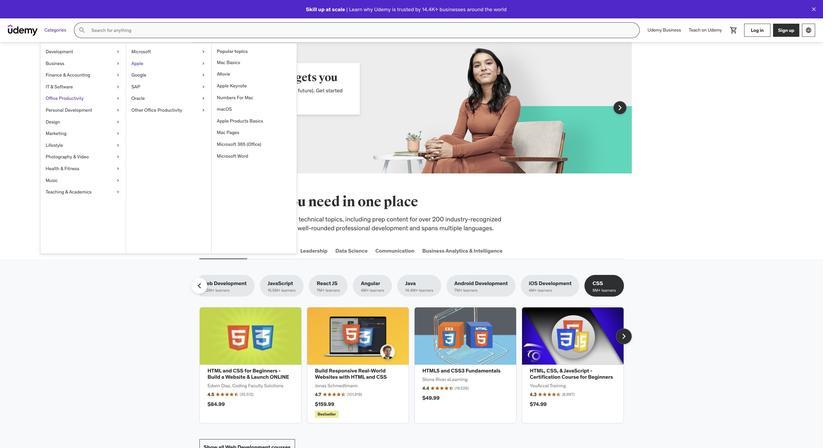 Task type: describe. For each thing, give the bounding box(es) containing it.
css3
[[451, 367, 465, 374]]

xsmall image for marketing
[[115, 131, 121, 137]]

& left software
[[50, 84, 53, 90]]

accounting
[[67, 72, 90, 78]]

xsmall image for finance & accounting
[[115, 72, 121, 78]]

build inside html and css for beginners - build a website & launch online
[[208, 374, 220, 380]]

for inside html and css for beginners - build a website & launch online
[[245, 367, 251, 374]]

angular 4m+ learners
[[361, 280, 384, 293]]

numbers
[[217, 95, 236, 100]]

apple for apple
[[131, 60, 143, 66]]

supports
[[271, 224, 296, 232]]

react
[[317, 280, 331, 287]]

technical
[[299, 215, 324, 223]]

development for web development
[[213, 247, 246, 254]]

microsoft link
[[126, 46, 211, 58]]

scale
[[332, 6, 345, 12]]

close image
[[811, 6, 817, 12]]

xsmall image for health & fitness
[[115, 166, 121, 172]]

started
[[326, 87, 343, 94]]

topic filters element
[[191, 275, 624, 297]]

apple for apple keynote
[[217, 83, 229, 89]]

2 your from the left
[[287, 87, 297, 94]]

learners inside ios development 4m+ learners
[[538, 288, 552, 293]]

data
[[335, 247, 347, 254]]

pages
[[227, 130, 239, 136]]

teach on udemy link
[[685, 22, 726, 38]]

world
[[494, 6, 507, 12]]

udemy image
[[8, 25, 38, 36]]

development for ios development 4m+ learners
[[539, 280, 572, 287]]

1 your from the left
[[244, 87, 255, 94]]

popular
[[217, 48, 233, 54]]

music
[[46, 177, 58, 183]]

microsoft for microsoft
[[131, 49, 151, 55]]

recognized
[[471, 215, 502, 223]]

skill
[[306, 6, 317, 12]]

to
[[292, 215, 297, 223]]

data science
[[335, 247, 368, 254]]

need
[[308, 194, 340, 210]]

html5 and css3 fundamentals
[[422, 367, 501, 374]]

xsmall image for microsoft
[[201, 49, 206, 55]]

beginners inside html and css for beginners - build a website & launch online
[[253, 367, 278, 374]]

certifications
[[259, 247, 293, 254]]

microsoft 365 (office) link
[[212, 139, 297, 150]]

microsoft for microsoft word
[[217, 153, 236, 159]]

css inside html and css for beginners - build a website & launch online
[[233, 367, 243, 374]]

1 horizontal spatial productivity
[[158, 107, 182, 113]]

you for skills
[[282, 194, 306, 210]]

for inside "html, css, & javascript - certification course for beginners"
[[580, 374, 587, 380]]

html5 and css3 fundamentals link
[[422, 367, 501, 374]]

communication
[[376, 247, 415, 254]]

our
[[239, 224, 248, 232]]

and inside html and css for beginners - build a website & launch online
[[223, 367, 232, 374]]

learners inside android development 7m+ learners
[[463, 288, 478, 293]]

1 vertical spatial mac
[[245, 95, 253, 100]]

development
[[372, 224, 408, 232]]

business for business
[[46, 60, 64, 66]]

lifestyle link
[[40, 140, 126, 151]]

apple products basics link
[[212, 115, 297, 127]]

topics,
[[325, 215, 344, 223]]

all
[[199, 194, 219, 210]]

health & fitness
[[46, 166, 79, 172]]

12.2m+
[[202, 288, 214, 293]]

topics
[[234, 48, 248, 54]]

(office)
[[247, 141, 261, 147]]

xsmall image for it & software
[[115, 84, 121, 90]]

xsmall image for photography & video
[[115, 154, 121, 160]]

mac pages
[[217, 130, 239, 136]]

learning
[[223, 71, 270, 84]]

that
[[272, 71, 294, 84]]

up for sign
[[789, 27, 795, 33]]

0 vertical spatial skills
[[244, 194, 280, 210]]

choose a language image
[[806, 27, 812, 34]]

ios development 4m+ learners
[[529, 280, 572, 293]]

javascript inside javascript 15.5m+ learners
[[268, 280, 293, 287]]

trusted
[[397, 6, 414, 12]]

1 horizontal spatial office
[[144, 107, 156, 113]]

leadership
[[300, 247, 328, 254]]

0 horizontal spatial udemy
[[374, 6, 391, 12]]

shopping cart with 0 items image
[[730, 26, 738, 34]]

apple element
[[211, 43, 297, 254]]

xsmall image for lifestyle
[[115, 142, 121, 149]]

xsmall image for apple
[[201, 60, 206, 67]]

up for skill
[[318, 6, 325, 12]]

teach on udemy
[[689, 27, 722, 33]]

teach
[[689, 27, 701, 33]]

apple keynote
[[217, 83, 247, 89]]

javascript 15.5m+ learners
[[268, 280, 296, 293]]

it for it certifications
[[254, 247, 258, 254]]

business for business analytics & intelligence
[[422, 247, 445, 254]]

leadership button
[[299, 243, 329, 259]]

finance & accounting
[[46, 72, 90, 78]]

marketing link
[[40, 128, 126, 140]]

java 14.4m+ learners
[[405, 280, 433, 293]]

catalog
[[249, 224, 270, 232]]

music link
[[40, 175, 126, 186]]

web for web development 12.2m+ learners
[[202, 280, 213, 287]]

learners inside web development 12.2m+ learners
[[215, 288, 230, 293]]

7m+ for react js
[[317, 288, 325, 293]]

beginners inside "html, css, & javascript - certification course for beginners"
[[588, 374, 613, 380]]

photography & video
[[46, 154, 89, 160]]

0 vertical spatial in
[[760, 27, 764, 33]]

xsmall image for other office productivity
[[201, 107, 206, 114]]

java
[[405, 280, 416, 287]]

1 vertical spatial in
[[342, 194, 355, 210]]

build responsive real-world websites with html and css
[[315, 367, 387, 380]]

keynote
[[230, 83, 247, 89]]

and inside build responsive real-world websites with html and css
[[366, 374, 375, 380]]

skill up at scale | learn why udemy is trusted by 14.4k+ businesses around the world
[[306, 6, 507, 12]]

learners inside java 14.4m+ learners
[[419, 288, 433, 293]]

|
[[346, 6, 348, 12]]

xsmall image for oracle
[[201, 95, 206, 102]]

udemy inside udemy business link
[[648, 27, 662, 33]]

0 vertical spatial office
[[46, 95, 58, 101]]

science
[[348, 247, 368, 254]]

xsmall image for design
[[115, 119, 121, 125]]

it for it & software
[[46, 84, 49, 90]]

1 horizontal spatial basics
[[250, 118, 263, 124]]

business analytics & intelligence
[[422, 247, 503, 254]]

xsmall image for development
[[115, 49, 121, 55]]

& right health
[[60, 166, 63, 172]]

previous image for the topic filters element
[[194, 281, 205, 291]]

future).
[[298, 87, 315, 94]]

learners inside javascript 15.5m+ learners
[[281, 288, 296, 293]]

web development
[[201, 247, 246, 254]]

udemy inside teach on udemy link
[[708, 27, 722, 33]]

well-
[[298, 224, 311, 232]]

android development 7m+ learners
[[454, 280, 508, 293]]

you for gets
[[319, 71, 338, 84]]

health
[[46, 166, 59, 172]]

7m+ for android development
[[454, 288, 462, 293]]

14.4m+
[[405, 288, 418, 293]]

for inside learning that gets you skills for your present (and your future). get started with us.
[[237, 87, 243, 94]]

sign up
[[778, 27, 795, 33]]

html, css, & javascript - certification course for beginners
[[530, 367, 613, 380]]

popular topics
[[217, 48, 248, 54]]

personal
[[46, 107, 64, 113]]

build inside build responsive real-world websites with html and css
[[315, 367, 328, 374]]

academics
[[69, 189, 92, 195]]

certification
[[530, 374, 561, 380]]

0 vertical spatial basics
[[227, 59, 240, 65]]

macos
[[217, 106, 232, 112]]

numbers for mac
[[217, 95, 253, 100]]

html inside build responsive real-world websites with html and css
[[351, 374, 365, 380]]

Search for anything text field
[[90, 25, 632, 36]]

products
[[230, 118, 249, 124]]

html, css, & javascript - certification course for beginners link
[[530, 367, 613, 380]]

certifications,
[[199, 224, 237, 232]]

4m+ inside angular 4m+ learners
[[361, 288, 369, 293]]

is
[[392, 6, 396, 12]]

other
[[131, 107, 143, 113]]



Task type: locate. For each thing, give the bounding box(es) containing it.
html5
[[422, 367, 440, 374]]

1 vertical spatial javascript
[[564, 367, 589, 374]]

4m+ down ios
[[529, 288, 537, 293]]

fundamentals
[[466, 367, 501, 374]]

for up for
[[237, 87, 243, 94]]

basics down macos link
[[250, 118, 263, 124]]

javascript up 15.5m+
[[268, 280, 293, 287]]

1 horizontal spatial css
[[376, 374, 387, 380]]

mac for mac basics
[[217, 59, 226, 65]]

learn
[[349, 6, 362, 12]]

8 learners from the left
[[602, 288, 616, 293]]

- right course
[[590, 367, 593, 374]]

xsmall image
[[115, 60, 121, 67], [201, 60, 206, 67], [115, 72, 121, 78], [201, 72, 206, 78], [115, 84, 121, 90], [115, 131, 121, 137], [115, 154, 121, 160], [115, 166, 121, 172]]

with inside learning that gets you skills for your present (and your future). get started with us.
[[223, 94, 233, 101]]

and
[[410, 224, 420, 232], [223, 367, 232, 374], [441, 367, 450, 374], [366, 374, 375, 380]]

2 vertical spatial mac
[[217, 130, 226, 136]]

web up 12.2m+
[[202, 280, 213, 287]]

0 vertical spatial apple
[[131, 60, 143, 66]]

place
[[384, 194, 418, 210]]

2 7m+ from the left
[[454, 288, 462, 293]]

mac down the 'popular'
[[217, 59, 226, 65]]

development down certifications, in the left of the page
[[213, 247, 246, 254]]

1 vertical spatial productivity
[[158, 107, 182, 113]]

4m+ down angular
[[361, 288, 369, 293]]

0 vertical spatial next image
[[615, 103, 625, 113]]

you up to
[[282, 194, 306, 210]]

xsmall image for google
[[201, 72, 206, 78]]

oracle
[[131, 95, 145, 101]]

1 horizontal spatial build
[[315, 367, 328, 374]]

1 horizontal spatial html
[[351, 374, 365, 380]]

for right course
[[580, 374, 587, 380]]

1 vertical spatial you
[[282, 194, 306, 210]]

4m+ inside ios development 4m+ learners
[[529, 288, 537, 293]]

apple products basics
[[217, 118, 263, 124]]

xsmall image inside the design link
[[115, 119, 121, 125]]

7m+
[[317, 288, 325, 293], [454, 288, 462, 293]]

office up personal
[[46, 95, 58, 101]]

development down categories dropdown button
[[46, 49, 73, 55]]

& left the video
[[73, 154, 76, 160]]

apple for apple products basics
[[217, 118, 229, 124]]

business analytics & intelligence button
[[421, 243, 504, 259]]

0 horizontal spatial it
[[46, 84, 49, 90]]

get
[[316, 87, 325, 94]]

mac left pages at the left of page
[[217, 130, 226, 136]]

learners inside css 9m+ learners
[[602, 288, 616, 293]]

log in
[[751, 27, 764, 33]]

& right "analytics"
[[469, 247, 473, 254]]

one
[[358, 194, 381, 210]]

mac
[[217, 59, 226, 65], [245, 95, 253, 100], [217, 130, 226, 136]]

you inside learning that gets you skills for your present (and your future). get started with us.
[[319, 71, 338, 84]]

1 vertical spatial skills
[[276, 215, 290, 223]]

carousel element
[[191, 42, 632, 174], [199, 307, 632, 424]]

0 horizontal spatial css
[[233, 367, 243, 374]]

development inside android development 7m+ learners
[[475, 280, 508, 287]]

photography & video link
[[40, 151, 126, 163]]

0 vertical spatial the
[[485, 6, 493, 12]]

other office productivity link
[[126, 105, 211, 116]]

1 horizontal spatial -
[[590, 367, 593, 374]]

xsmall image inside google link
[[201, 72, 206, 78]]

0 vertical spatial productivity
[[59, 95, 84, 101]]

1 horizontal spatial business
[[422, 247, 445, 254]]

javascript
[[268, 280, 293, 287], [564, 367, 589, 374]]

xsmall image inside microsoft link
[[201, 49, 206, 55]]

content
[[387, 215, 408, 223]]

& inside html and css for beginners - build a website & launch online
[[247, 374, 250, 380]]

with
[[223, 94, 233, 101], [339, 374, 350, 380]]

html left the website
[[208, 367, 222, 374]]

0 vertical spatial with
[[223, 94, 233, 101]]

development inside button
[[213, 247, 246, 254]]

around
[[467, 6, 484, 12]]

xsmall image inside sap link
[[201, 84, 206, 90]]

skills up workplace
[[244, 194, 280, 210]]

xsmall image inside photography & video link
[[115, 154, 121, 160]]

marketing
[[46, 131, 67, 136]]

development inside web development 12.2m+ learners
[[214, 280, 247, 287]]

submit search image
[[78, 26, 86, 34]]

1 vertical spatial web
[[202, 280, 213, 287]]

in
[[760, 27, 764, 33], [342, 194, 355, 210]]

xsmall image for business
[[115, 60, 121, 67]]

google link
[[126, 69, 211, 81]]

0 vertical spatial business
[[663, 27, 681, 33]]

other office productivity
[[131, 107, 182, 113]]

up left at
[[318, 6, 325, 12]]

6 learners from the left
[[463, 288, 478, 293]]

finance & accounting link
[[40, 69, 126, 81]]

9m+
[[593, 288, 601, 293]]

2 - from the left
[[590, 367, 593, 374]]

7m+ inside react js 7m+ learners
[[317, 288, 325, 293]]

0 horizontal spatial business
[[46, 60, 64, 66]]

0 horizontal spatial office
[[46, 95, 58, 101]]

critical
[[226, 215, 245, 223]]

html
[[208, 367, 222, 374], [351, 374, 365, 380]]

with down skills
[[223, 94, 233, 101]]

it & software link
[[40, 81, 126, 93]]

1 horizontal spatial in
[[760, 27, 764, 33]]

css 9m+ learners
[[593, 280, 616, 293]]

next image
[[615, 103, 625, 113], [619, 331, 629, 342]]

& inside "link"
[[63, 72, 66, 78]]

0 vertical spatial up
[[318, 6, 325, 12]]

build left responsive
[[315, 367, 328, 374]]

5 learners from the left
[[419, 288, 433, 293]]

0 horizontal spatial javascript
[[268, 280, 293, 287]]

productivity up personal development
[[59, 95, 84, 101]]

xsmall image for teaching & academics
[[115, 189, 121, 195]]

development for web development 12.2m+ learners
[[214, 280, 247, 287]]

your right "(and"
[[287, 87, 297, 94]]

business inside business analytics & intelligence button
[[422, 247, 445, 254]]

development inside ios development 4m+ learners
[[539, 280, 572, 287]]

development for android development 7m+ learners
[[475, 280, 508, 287]]

beginners right the website
[[253, 367, 278, 374]]

google
[[131, 72, 146, 78]]

ios
[[529, 280, 538, 287]]

1 vertical spatial up
[[789, 27, 795, 33]]

xsmall image inside development link
[[115, 49, 121, 55]]

0 vertical spatial previous image
[[198, 103, 209, 113]]

websites
[[315, 374, 338, 380]]

carousel element containing learning that gets you
[[191, 42, 632, 174]]

html left world
[[351, 374, 365, 380]]

xsmall image inside the music link
[[115, 177, 121, 184]]

1 horizontal spatial the
[[485, 6, 493, 12]]

design
[[46, 119, 60, 125]]

all the skills you need in one place
[[199, 194, 418, 210]]

& inside "html, css, & javascript - certification course for beginners"
[[560, 367, 563, 374]]

xsmall image inside finance & accounting "link"
[[115, 72, 121, 78]]

4 learners from the left
[[370, 288, 384, 293]]

1 horizontal spatial beginners
[[588, 374, 613, 380]]

0 horizontal spatial in
[[342, 194, 355, 210]]

web down certifications, in the left of the page
[[201, 247, 212, 254]]

apple up google
[[131, 60, 143, 66]]

software
[[54, 84, 73, 90]]

for
[[237, 95, 244, 100]]

with right websites
[[339, 374, 350, 380]]

xsmall image inside business link
[[115, 60, 121, 67]]

xsmall image inside other office productivity link
[[201, 107, 206, 114]]

multiple
[[440, 224, 462, 232]]

0 vertical spatial carousel element
[[191, 42, 632, 174]]

launch
[[251, 374, 269, 380]]

xsmall image inside the teaching & academics link
[[115, 189, 121, 195]]

previous image inside carousel element
[[198, 103, 209, 113]]

html inside html and css for beginners - build a website & launch online
[[208, 367, 222, 374]]

sap link
[[126, 81, 211, 93]]

learners inside react js 7m+ learners
[[326, 288, 340, 293]]

1 vertical spatial business
[[46, 60, 64, 66]]

javascript right css,
[[564, 367, 589, 374]]

2 vertical spatial microsoft
[[217, 153, 236, 159]]

it left certifications
[[254, 247, 258, 254]]

xsmall image inside health & fitness link
[[115, 166, 121, 172]]

in right log
[[760, 27, 764, 33]]

& right teaching
[[65, 189, 68, 195]]

lifestyle
[[46, 142, 63, 148]]

xsmall image for office productivity
[[115, 95, 121, 102]]

xsmall image
[[115, 49, 121, 55], [201, 49, 206, 55], [201, 84, 206, 90], [115, 95, 121, 102], [201, 95, 206, 102], [115, 107, 121, 114], [201, 107, 206, 114], [115, 119, 121, 125], [115, 142, 121, 149], [115, 177, 121, 184], [115, 189, 121, 195]]

development link
[[40, 46, 126, 58]]

1 horizontal spatial you
[[319, 71, 338, 84]]

for right a
[[245, 367, 251, 374]]

previous image for carousel element containing learning that gets you
[[198, 103, 209, 113]]

it inside button
[[254, 247, 258, 254]]

teaching
[[46, 189, 64, 195]]

2 vertical spatial business
[[422, 247, 445, 254]]

0 vertical spatial it
[[46, 84, 49, 90]]

1 vertical spatial it
[[254, 247, 258, 254]]

&
[[63, 72, 66, 78], [50, 84, 53, 90], [73, 154, 76, 160], [60, 166, 63, 172], [65, 189, 68, 195], [469, 247, 473, 254], [560, 367, 563, 374], [247, 374, 250, 380]]

mac basics
[[217, 59, 240, 65]]

word
[[237, 153, 248, 159]]

0 horizontal spatial -
[[279, 367, 281, 374]]

up inside sign up link
[[789, 27, 795, 33]]

categories button
[[40, 22, 70, 38]]

1 vertical spatial next image
[[619, 331, 629, 342]]

- right launch
[[279, 367, 281, 374]]

build left a
[[208, 374, 220, 380]]

you up 'started'
[[319, 71, 338, 84]]

1 vertical spatial apple
[[217, 83, 229, 89]]

mac for mac pages
[[217, 130, 226, 136]]

0 horizontal spatial 4m+
[[361, 288, 369, 293]]

1 7m+ from the left
[[317, 288, 325, 293]]

the
[[485, 6, 493, 12], [221, 194, 242, 210]]

office right other at the top
[[144, 107, 156, 113]]

1 vertical spatial carousel element
[[199, 307, 632, 424]]

business left teach in the right of the page
[[663, 27, 681, 33]]

(and
[[275, 87, 285, 94]]

7m+ down android
[[454, 288, 462, 293]]

by
[[415, 6, 421, 12]]

html,
[[530, 367, 546, 374]]

1 horizontal spatial 4m+
[[529, 288, 537, 293]]

2 horizontal spatial business
[[663, 27, 681, 33]]

business down "spans"
[[422, 247, 445, 254]]

industry-
[[446, 215, 471, 223]]

web inside web development button
[[201, 247, 212, 254]]

0 horizontal spatial your
[[244, 87, 255, 94]]

skills
[[223, 87, 236, 94]]

data science button
[[334, 243, 369, 259]]

xsmall image inside 'apple' link
[[201, 60, 206, 67]]

on
[[702, 27, 707, 33]]

& right finance
[[63, 72, 66, 78]]

macos link
[[212, 104, 297, 115]]

teaching & academics link
[[40, 186, 126, 198]]

0 vertical spatial microsoft
[[131, 49, 151, 55]]

skills up supports
[[276, 215, 290, 223]]

1 horizontal spatial with
[[339, 374, 350, 380]]

css inside css 9m+ learners
[[593, 280, 603, 287]]

imovie
[[217, 71, 230, 77]]

1 vertical spatial the
[[221, 194, 242, 210]]

css inside build responsive real-world websites with html and css
[[376, 374, 387, 380]]

skills inside covering critical workplace skills to technical topics, including prep content for over 200 industry-recognized certifications, our catalog supports well-rounded professional development and spans multiple languages.
[[276, 215, 290, 223]]

productivity down oracle link
[[158, 107, 182, 113]]

xsmall image for music
[[115, 177, 121, 184]]

xsmall image inside lifestyle link
[[115, 142, 121, 149]]

with inside build responsive real-world websites with html and css
[[339, 374, 350, 380]]

1 vertical spatial office
[[144, 107, 156, 113]]

2 learners from the left
[[281, 288, 296, 293]]

beginners right course
[[588, 374, 613, 380]]

- inside "html, css, & javascript - certification course for beginners"
[[590, 367, 593, 374]]

web for web development
[[201, 247, 212, 254]]

xsmall image inside oracle link
[[201, 95, 206, 102]]

1 vertical spatial microsoft
[[217, 141, 236, 147]]

for inside covering critical workplace skills to technical topics, including prep content for over 200 industry-recognized certifications, our catalog supports well-rounded professional development and spans multiple languages.
[[410, 215, 417, 223]]

your down learning
[[244, 87, 255, 94]]

css up 9m+
[[593, 280, 603, 287]]

your
[[244, 87, 255, 94], [287, 87, 297, 94]]

mac right for
[[245, 95, 253, 100]]

xsmall image for personal development
[[115, 107, 121, 114]]

business inside business link
[[46, 60, 64, 66]]

0 horizontal spatial beginners
[[253, 367, 278, 374]]

udemy
[[374, 6, 391, 12], [648, 27, 662, 33], [708, 27, 722, 33]]

1 - from the left
[[279, 367, 281, 374]]

web development 12.2m+ learners
[[202, 280, 247, 293]]

-
[[279, 367, 281, 374], [590, 367, 593, 374]]

communication button
[[374, 243, 416, 259]]

1 vertical spatial with
[[339, 374, 350, 380]]

microsoft down mac pages
[[217, 141, 236, 147]]

1 learners from the left
[[215, 288, 230, 293]]

7m+ down react
[[317, 288, 325, 293]]

0 horizontal spatial you
[[282, 194, 306, 210]]

1 vertical spatial basics
[[250, 118, 263, 124]]

7 learners from the left
[[538, 288, 552, 293]]

apple link
[[126, 58, 211, 69]]

microsoft word
[[217, 153, 248, 159]]

1 horizontal spatial udemy
[[648, 27, 662, 33]]

1 vertical spatial previous image
[[194, 281, 205, 291]]

the up critical
[[221, 194, 242, 210]]

office
[[46, 95, 58, 101], [144, 107, 156, 113]]

1 horizontal spatial javascript
[[564, 367, 589, 374]]

1 4m+ from the left
[[361, 288, 369, 293]]

xsmall image inside personal development link
[[115, 107, 121, 114]]

web inside web development 12.2m+ learners
[[202, 280, 213, 287]]

0 horizontal spatial 7m+
[[317, 288, 325, 293]]

development right android
[[475, 280, 508, 287]]

0 horizontal spatial html
[[208, 367, 222, 374]]

prep
[[372, 215, 385, 223]]

14.4k+
[[422, 6, 438, 12]]

& right css,
[[560, 367, 563, 374]]

finance
[[46, 72, 62, 78]]

it down finance
[[46, 84, 49, 90]]

learners inside angular 4m+ learners
[[370, 288, 384, 293]]

2 horizontal spatial css
[[593, 280, 603, 287]]

0 horizontal spatial the
[[221, 194, 242, 210]]

numbers for mac link
[[212, 92, 297, 104]]

categories
[[44, 27, 66, 33]]

2 4m+ from the left
[[529, 288, 537, 293]]

basics down popular topics
[[227, 59, 240, 65]]

0 horizontal spatial up
[[318, 6, 325, 12]]

apple down imovie
[[217, 83, 229, 89]]

apple down macos
[[217, 118, 229, 124]]

2 horizontal spatial udemy
[[708, 27, 722, 33]]

javascript inside "html, css, & javascript - certification course for beginners"
[[564, 367, 589, 374]]

previous image inside the topic filters element
[[194, 281, 205, 291]]

html and css for beginners - build a website & launch online
[[208, 367, 289, 380]]

microsoft left the word on the top left
[[217, 153, 236, 159]]

html and css for beginners - build a website & launch online link
[[208, 367, 289, 380]]

microsoft up google
[[131, 49, 151, 55]]

xsmall image for sap
[[201, 84, 206, 90]]

0 horizontal spatial productivity
[[59, 95, 84, 101]]

rounded
[[311, 224, 335, 232]]

xsmall image inside office productivity link
[[115, 95, 121, 102]]

fitness
[[64, 166, 79, 172]]

1 horizontal spatial 7m+
[[454, 288, 462, 293]]

for
[[237, 87, 243, 94], [410, 215, 417, 223], [245, 367, 251, 374], [580, 374, 587, 380]]

1 horizontal spatial it
[[254, 247, 258, 254]]

2 vertical spatial apple
[[217, 118, 229, 124]]

apple keynote link
[[212, 80, 297, 92]]

microsoft for microsoft 365 (office)
[[217, 141, 236, 147]]

1 horizontal spatial up
[[789, 27, 795, 33]]

teaching & academics
[[46, 189, 92, 195]]

world
[[371, 367, 386, 374]]

for left over
[[410, 215, 417, 223]]

up right the "sign"
[[789, 27, 795, 33]]

1 horizontal spatial your
[[287, 87, 297, 94]]

3 learners from the left
[[326, 288, 340, 293]]

css right real-
[[376, 374, 387, 380]]

in up including
[[342, 194, 355, 210]]

- inside html and css for beginners - build a website & launch online
[[279, 367, 281, 374]]

7m+ inside android development 7m+ learners
[[454, 288, 462, 293]]

oracle link
[[126, 93, 211, 105]]

0 horizontal spatial basics
[[227, 59, 240, 65]]

xsmall image inside 'it & software' link
[[115, 84, 121, 90]]

udemy business
[[648, 27, 681, 33]]

previous image
[[198, 103, 209, 113], [194, 281, 205, 291]]

css,
[[547, 367, 559, 374]]

& left launch
[[247, 374, 250, 380]]

& inside button
[[469, 247, 473, 254]]

business inside udemy business link
[[663, 27, 681, 33]]

development up 12.2m+
[[214, 280, 247, 287]]

xsmall image inside marketing "link"
[[115, 131, 121, 137]]

and inside covering critical workplace skills to technical topics, including prep content for over 200 industry-recognized certifications, our catalog supports well-rounded professional development and spans multiple languages.
[[410, 224, 420, 232]]

mac pages link
[[212, 127, 297, 139]]

carousel element containing html and css for beginners - build a website & launch online
[[199, 307, 632, 424]]

0 horizontal spatial build
[[208, 374, 220, 380]]

development for personal development
[[65, 107, 92, 113]]

0 vertical spatial you
[[319, 71, 338, 84]]

css right a
[[233, 367, 243, 374]]

development down office productivity link
[[65, 107, 92, 113]]

development right ios
[[539, 280, 572, 287]]

business up finance
[[46, 60, 64, 66]]

0 vertical spatial mac
[[217, 59, 226, 65]]

0 vertical spatial web
[[201, 247, 212, 254]]

learners
[[215, 288, 230, 293], [281, 288, 296, 293], [326, 288, 340, 293], [370, 288, 384, 293], [419, 288, 433, 293], [463, 288, 478, 293], [538, 288, 552, 293], [602, 288, 616, 293]]

why
[[364, 6, 373, 12]]

the left world
[[485, 6, 493, 12]]

0 horizontal spatial with
[[223, 94, 233, 101]]

0 vertical spatial javascript
[[268, 280, 293, 287]]



Task type: vqa. For each thing, say whether or not it's contained in the screenshot.
Buy this course button
no



